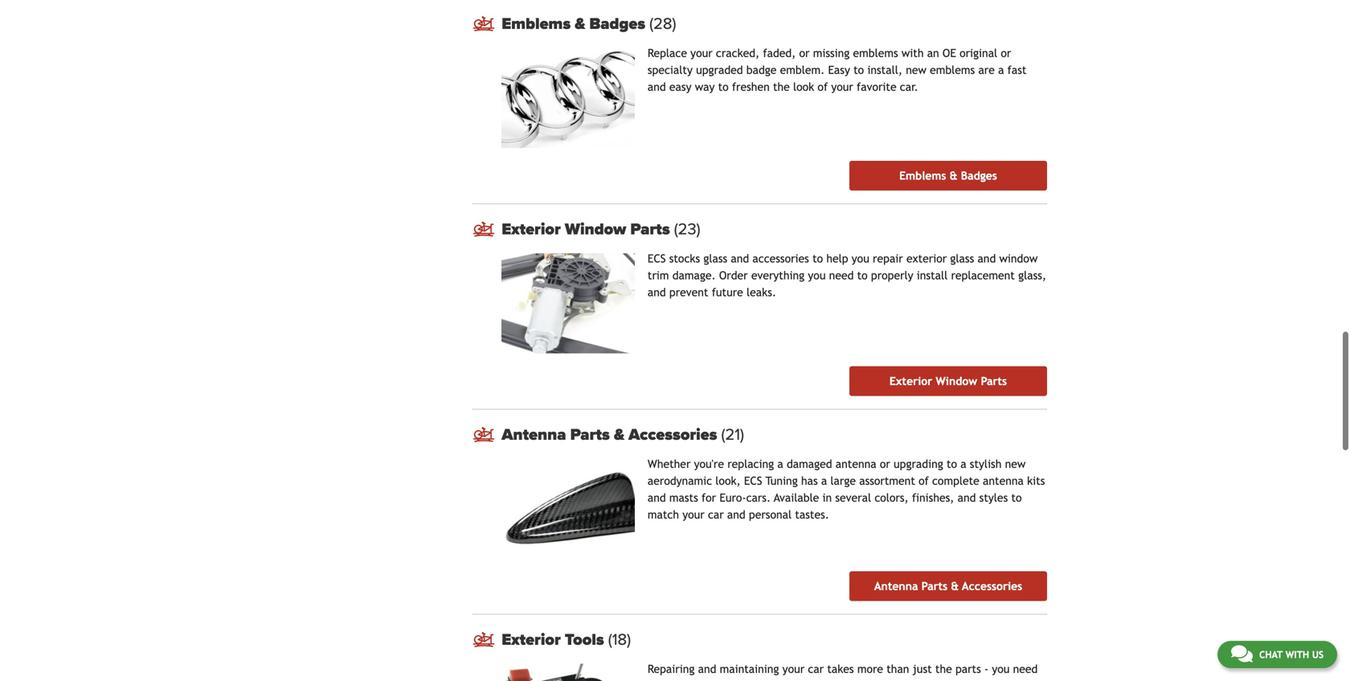 Task type: vqa. For each thing, say whether or not it's contained in the screenshot.


Task type: describe. For each thing, give the bounding box(es) containing it.
a up tuning
[[778, 457, 784, 470]]

to right styles
[[1012, 491, 1022, 504]]

need
[[830, 269, 854, 282]]

exterior window parts for the top exterior window parts link
[[502, 219, 674, 239]]

and down complete at the bottom right of page
[[958, 491, 977, 504]]

large
[[831, 474, 856, 487]]

antenna for the topmost antenna parts & accessories link
[[502, 425, 567, 444]]

to right need
[[858, 269, 868, 282]]

1 vertical spatial your
[[832, 80, 854, 93]]

tools
[[565, 630, 604, 650]]

easy
[[670, 80, 692, 93]]

ecs inside 'whether you're replacing a damaged antenna or upgrading to a stylish new aerodynamic look, ecs tuning has a large assortment of complete antenna kits and masts for euro-cars. available in several colors, finishes, and styles to match your car and personal tastes.'
[[745, 474, 763, 487]]

complete
[[933, 474, 980, 487]]

accessories
[[753, 252, 810, 265]]

0 vertical spatial antenna parts & accessories
[[502, 425, 722, 444]]

future
[[712, 286, 744, 299]]

for
[[702, 491, 717, 504]]

to down "upgraded"
[[719, 80, 729, 93]]

1 vertical spatial you
[[808, 269, 826, 282]]

emblem.
[[781, 63, 825, 76]]

accessories for the topmost antenna parts & accessories link
[[629, 425, 718, 444]]

an
[[928, 47, 940, 59]]

parts inside exterior window parts link
[[981, 375, 1008, 387]]

damage.
[[673, 269, 716, 282]]

0 vertical spatial badges
[[590, 14, 646, 33]]

exterior window parts for bottommost exterior window parts link
[[890, 375, 1008, 387]]

1 vertical spatial badges
[[962, 169, 998, 182]]

exterior window parts thumbnail image image
[[502, 253, 635, 353]]

ecs inside ecs stocks glass and accessories to help you repair exterior glass and window trim damage. order everything you need to properly install replacement glass, and prevent future leaks.
[[648, 252, 666, 265]]

whether you're replacing a damaged antenna or upgrading to a stylish new aerodynamic look, ecs tuning has a large assortment of complete antenna kits and masts for euro-cars. available in several colors, finishes, and styles to match your car and personal tastes.
[[648, 457, 1046, 521]]

oe
[[943, 47, 957, 59]]

kits
[[1028, 474, 1046, 487]]

and up replacement
[[978, 252, 997, 265]]

colors,
[[875, 491, 909, 504]]

to up complete at the bottom right of page
[[947, 457, 958, 470]]

exterior for exterior tools link
[[502, 630, 561, 650]]

1 horizontal spatial antenna
[[984, 474, 1024, 487]]

match
[[648, 508, 680, 521]]

replacing
[[728, 457, 775, 470]]

2 horizontal spatial or
[[1001, 47, 1012, 59]]

of inside replace your cracked, faded, or missing emblems with an oe original or specialty upgraded badge emblem. easy to install, new emblems are a fast and easy way to freshen the look of your favorite car.
[[818, 80, 828, 93]]

prevent
[[670, 286, 709, 299]]

several
[[836, 491, 872, 504]]

in
[[823, 491, 832, 504]]

exterior for the top exterior window parts link
[[502, 219, 561, 239]]

window for the top exterior window parts link
[[565, 219, 627, 239]]

and inside replace your cracked, faded, or missing emblems with an oe original or specialty upgraded badge emblem. easy to install, new emblems are a fast and easy way to freshen the look of your favorite car.
[[648, 80, 666, 93]]

1 vertical spatial exterior window parts link
[[850, 366, 1048, 396]]

damaged
[[787, 457, 833, 470]]

window for bottommost exterior window parts link
[[936, 375, 978, 387]]

1 horizontal spatial emblems
[[930, 63, 976, 76]]

us
[[1313, 649, 1324, 660]]

badge
[[747, 63, 777, 76]]

easy
[[829, 63, 851, 76]]

everything
[[752, 269, 805, 282]]

emblems for top 'emblems & badges' link
[[502, 14, 571, 33]]

are
[[979, 63, 995, 76]]

0 vertical spatial antenna
[[836, 457, 877, 470]]

to right easy
[[854, 63, 865, 76]]

emblems for bottom 'emblems & badges' link
[[900, 169, 947, 182]]

personal
[[749, 508, 792, 521]]

1 horizontal spatial antenna parts & accessories
[[875, 580, 1023, 593]]

properly
[[872, 269, 914, 282]]

aerodynamic
[[648, 474, 713, 487]]

0 vertical spatial your
[[691, 47, 713, 59]]

0 vertical spatial emblems & badges link
[[502, 14, 1048, 33]]

0 vertical spatial exterior window parts link
[[502, 219, 1048, 239]]

way
[[695, 80, 715, 93]]

missing
[[814, 47, 850, 59]]

0 vertical spatial you
[[852, 252, 870, 265]]

specialty
[[648, 63, 693, 76]]

with inside replace your cracked, faded, or missing emblems with an oe original or specialty upgraded badge emblem. easy to install, new emblems are a fast and easy way to freshen the look of your favorite car.
[[902, 47, 924, 59]]

with inside chat with us link
[[1286, 649, 1310, 660]]

help
[[827, 252, 849, 265]]

1 glass from the left
[[704, 252, 728, 265]]

look
[[794, 80, 815, 93]]

exterior tools
[[502, 630, 609, 650]]

original
[[960, 47, 998, 59]]

car
[[708, 508, 724, 521]]

2 glass from the left
[[951, 252, 975, 265]]

1 vertical spatial emblems & badges link
[[850, 161, 1048, 190]]

fast
[[1008, 63, 1027, 76]]



Task type: locate. For each thing, give the bounding box(es) containing it.
cracked,
[[716, 47, 760, 59]]

antenna parts & accessories
[[502, 425, 722, 444], [875, 580, 1023, 593]]

and down trim
[[648, 286, 666, 299]]

glass up order
[[704, 252, 728, 265]]

glass
[[704, 252, 728, 265], [951, 252, 975, 265]]

antenna up large
[[836, 457, 877, 470]]

1 horizontal spatial emblems
[[900, 169, 947, 182]]

glass,
[[1019, 269, 1047, 282]]

exterior
[[907, 252, 947, 265]]

1 horizontal spatial accessories
[[963, 580, 1023, 593]]

and down specialty
[[648, 80, 666, 93]]

look,
[[716, 474, 741, 487]]

2 vertical spatial exterior
[[502, 630, 561, 650]]

1 horizontal spatial new
[[1006, 457, 1026, 470]]

0 horizontal spatial emblems & badges
[[502, 14, 650, 33]]

exterior for bottommost exterior window parts link
[[890, 375, 933, 387]]

euro-
[[720, 491, 747, 504]]

replace your cracked, faded, or missing emblems with an oe original or specialty upgraded badge emblem. easy to install, new emblems are a fast and easy way to freshen the look of your favorite car.
[[648, 47, 1027, 93]]

antenna for bottom antenna parts & accessories link
[[875, 580, 919, 593]]

0 horizontal spatial with
[[902, 47, 924, 59]]

antenna parts & accessories thumbnail image image
[[502, 459, 635, 559]]

1 horizontal spatial of
[[919, 474, 929, 487]]

&
[[575, 14, 586, 33], [950, 169, 958, 182], [614, 425, 625, 444], [952, 580, 960, 593]]

your down easy
[[832, 80, 854, 93]]

and up match
[[648, 491, 666, 504]]

exterior window parts link
[[502, 219, 1048, 239], [850, 366, 1048, 396]]

emblems & badges
[[502, 14, 650, 33], [900, 169, 998, 182]]

upgrading
[[894, 457, 944, 470]]

favorite
[[857, 80, 897, 93]]

1 vertical spatial ecs
[[745, 474, 763, 487]]

a right are
[[999, 63, 1005, 76]]

replacement
[[952, 269, 1016, 282]]

with
[[902, 47, 924, 59], [1286, 649, 1310, 660]]

1 horizontal spatial exterior window parts
[[890, 375, 1008, 387]]

1 vertical spatial window
[[936, 375, 978, 387]]

your down masts
[[683, 508, 705, 521]]

accessories
[[629, 425, 718, 444], [963, 580, 1023, 593]]

chat with us
[[1260, 649, 1324, 660]]

1 vertical spatial antenna parts & accessories
[[875, 580, 1023, 593]]

1 horizontal spatial you
[[852, 252, 870, 265]]

your up "upgraded"
[[691, 47, 713, 59]]

or up assortment
[[880, 457, 891, 470]]

1 vertical spatial antenna parts & accessories link
[[850, 572, 1048, 601]]

masts
[[670, 491, 699, 504]]

window
[[565, 219, 627, 239], [936, 375, 978, 387]]

1 vertical spatial emblems & badges
[[900, 169, 998, 182]]

emblems up the install,
[[854, 47, 899, 59]]

exterior
[[502, 219, 561, 239], [890, 375, 933, 387], [502, 630, 561, 650]]

0 horizontal spatial emblems
[[502, 14, 571, 33]]

and down euro-
[[728, 508, 746, 521]]

to left help
[[813, 252, 824, 265]]

repair
[[873, 252, 904, 265]]

0 horizontal spatial of
[[818, 80, 828, 93]]

and up order
[[731, 252, 750, 265]]

0 vertical spatial of
[[818, 80, 828, 93]]

of
[[818, 80, 828, 93], [919, 474, 929, 487]]

0 vertical spatial accessories
[[629, 425, 718, 444]]

0 horizontal spatial antenna parts & accessories
[[502, 425, 722, 444]]

emblems
[[502, 14, 571, 33], [900, 169, 947, 182]]

ecs down replacing
[[745, 474, 763, 487]]

leaks.
[[747, 286, 777, 299]]

1 vertical spatial emblems
[[930, 63, 976, 76]]

a inside replace your cracked, faded, or missing emblems with an oe original or specialty upgraded badge emblem. easy to install, new emblems are a fast and easy way to freshen the look of your favorite car.
[[999, 63, 1005, 76]]

ecs
[[648, 252, 666, 265], [745, 474, 763, 487]]

a up complete at the bottom right of page
[[961, 457, 967, 470]]

0 vertical spatial exterior window parts
[[502, 219, 674, 239]]

order
[[720, 269, 748, 282]]

new up car. on the top
[[906, 63, 927, 76]]

styles
[[980, 491, 1009, 504]]

your
[[691, 47, 713, 59], [832, 80, 854, 93], [683, 508, 705, 521]]

you
[[852, 252, 870, 265], [808, 269, 826, 282]]

to
[[854, 63, 865, 76], [719, 80, 729, 93], [813, 252, 824, 265], [858, 269, 868, 282], [947, 457, 958, 470], [1012, 491, 1022, 504]]

with left an
[[902, 47, 924, 59]]

ecs up trim
[[648, 252, 666, 265]]

1 vertical spatial exterior window parts
[[890, 375, 1008, 387]]

1 vertical spatial with
[[1286, 649, 1310, 660]]

stocks
[[670, 252, 701, 265]]

of inside 'whether you're replacing a damaged antenna or upgrading to a stylish new aerodynamic look, ecs tuning has a large assortment of complete antenna kits and masts for euro-cars. available in several colors, finishes, and styles to match your car and personal tastes.'
[[919, 474, 929, 487]]

cars.
[[747, 491, 771, 504]]

emblems & badges link
[[502, 14, 1048, 33], [850, 161, 1048, 190]]

new inside replace your cracked, faded, or missing emblems with an oe original or specialty upgraded badge emblem. easy to install, new emblems are a fast and easy way to freshen the look of your favorite car.
[[906, 63, 927, 76]]

0 horizontal spatial window
[[565, 219, 627, 239]]

0 horizontal spatial antenna
[[502, 425, 567, 444]]

0 horizontal spatial or
[[800, 47, 810, 59]]

1 horizontal spatial or
[[880, 457, 891, 470]]

new
[[906, 63, 927, 76], [1006, 457, 1026, 470]]

install
[[917, 269, 948, 282]]

new right stylish
[[1006, 457, 1026, 470]]

0 horizontal spatial glass
[[704, 252, 728, 265]]

has
[[802, 474, 818, 487]]

2 vertical spatial your
[[683, 508, 705, 521]]

0 vertical spatial new
[[906, 63, 927, 76]]

0 vertical spatial antenna parts & accessories link
[[502, 425, 1048, 444]]

0 horizontal spatial exterior window parts
[[502, 219, 674, 239]]

0 horizontal spatial emblems
[[854, 47, 899, 59]]

0 vertical spatial emblems
[[854, 47, 899, 59]]

exterior tools thumbnail image image
[[502, 664, 635, 681]]

and
[[648, 80, 666, 93], [731, 252, 750, 265], [978, 252, 997, 265], [648, 286, 666, 299], [648, 491, 666, 504], [958, 491, 977, 504], [728, 508, 746, 521]]

you left need
[[808, 269, 826, 282]]

0 vertical spatial exterior
[[502, 219, 561, 239]]

0 vertical spatial emblems
[[502, 14, 571, 33]]

0 vertical spatial ecs
[[648, 252, 666, 265]]

1 vertical spatial antenna
[[875, 580, 919, 593]]

emblems down 'oe'
[[930, 63, 976, 76]]

faded,
[[763, 47, 796, 59]]

chat with us link
[[1218, 641, 1338, 668]]

0 horizontal spatial accessories
[[629, 425, 718, 444]]

assortment
[[860, 474, 916, 487]]

1 vertical spatial of
[[919, 474, 929, 487]]

whether
[[648, 457, 691, 470]]

or inside 'whether you're replacing a damaged antenna or upgrading to a stylish new aerodynamic look, ecs tuning has a large assortment of complete antenna kits and masts for euro-cars. available in several colors, finishes, and styles to match your car and personal tastes.'
[[880, 457, 891, 470]]

replace
[[648, 47, 688, 59]]

badges
[[590, 14, 646, 33], [962, 169, 998, 182]]

tuning
[[766, 474, 798, 487]]

1 horizontal spatial badges
[[962, 169, 998, 182]]

antenna
[[836, 457, 877, 470], [984, 474, 1024, 487]]

parts
[[631, 219, 670, 239], [981, 375, 1008, 387], [571, 425, 610, 444], [922, 580, 948, 593]]

antenna up styles
[[984, 474, 1024, 487]]

0 horizontal spatial ecs
[[648, 252, 666, 265]]

1 horizontal spatial window
[[936, 375, 978, 387]]

of down upgrading
[[919, 474, 929, 487]]

glass up replacement
[[951, 252, 975, 265]]

1 vertical spatial antenna
[[984, 474, 1024, 487]]

1 vertical spatial accessories
[[963, 580, 1023, 593]]

of right look
[[818, 80, 828, 93]]

0 vertical spatial window
[[565, 219, 627, 239]]

1 horizontal spatial with
[[1286, 649, 1310, 660]]

1 vertical spatial emblems
[[900, 169, 947, 182]]

1 horizontal spatial emblems & badges
[[900, 169, 998, 182]]

1 vertical spatial new
[[1006, 457, 1026, 470]]

0 horizontal spatial new
[[906, 63, 927, 76]]

0 vertical spatial antenna
[[502, 425, 567, 444]]

exterior window parts
[[502, 219, 674, 239], [890, 375, 1008, 387]]

you're
[[694, 457, 725, 470]]

antenna
[[502, 425, 567, 444], [875, 580, 919, 593]]

antenna parts & accessories link
[[502, 425, 1048, 444], [850, 572, 1048, 601]]

0 vertical spatial emblems & badges
[[502, 14, 650, 33]]

or
[[800, 47, 810, 59], [1001, 47, 1012, 59], [880, 457, 891, 470]]

you right help
[[852, 252, 870, 265]]

the
[[774, 80, 790, 93]]

trim
[[648, 269, 669, 282]]

ecs stocks glass and accessories to help you repair exterior glass and window trim damage. order everything you need to properly install replacement glass, and prevent future leaks.
[[648, 252, 1047, 299]]

comments image
[[1232, 644, 1254, 663]]

0 horizontal spatial you
[[808, 269, 826, 282]]

accessories for bottom antenna parts & accessories link
[[963, 580, 1023, 593]]

a right has at the bottom right
[[822, 474, 828, 487]]

antenna inside antenna parts & accessories link
[[875, 580, 919, 593]]

with left us
[[1286, 649, 1310, 660]]

or up fast
[[1001, 47, 1012, 59]]

freshen
[[732, 80, 770, 93]]

1 horizontal spatial antenna
[[875, 580, 919, 593]]

stylish
[[970, 457, 1002, 470]]

tastes.
[[796, 508, 830, 521]]

new inside 'whether you're replacing a damaged antenna or upgrading to a stylish new aerodynamic look, ecs tuning has a large assortment of complete antenna kits and masts for euro-cars. available in several colors, finishes, and styles to match your car and personal tastes.'
[[1006, 457, 1026, 470]]

chat
[[1260, 649, 1284, 660]]

1 vertical spatial exterior
[[890, 375, 933, 387]]

emblems & badges thumbnail image image
[[502, 48, 635, 148]]

or up emblem.
[[800, 47, 810, 59]]

a
[[999, 63, 1005, 76], [778, 457, 784, 470], [961, 457, 967, 470], [822, 474, 828, 487]]

upgraded
[[696, 63, 744, 76]]

1 horizontal spatial glass
[[951, 252, 975, 265]]

0 horizontal spatial antenna
[[836, 457, 877, 470]]

your inside 'whether you're replacing a damaged antenna or upgrading to a stylish new aerodynamic look, ecs tuning has a large assortment of complete antenna kits and masts for euro-cars. available in several colors, finishes, and styles to match your car and personal tastes.'
[[683, 508, 705, 521]]

install,
[[868, 63, 903, 76]]

window
[[1000, 252, 1038, 265]]

emblems
[[854, 47, 899, 59], [930, 63, 976, 76]]

1 horizontal spatial ecs
[[745, 474, 763, 487]]

available
[[774, 491, 820, 504]]

car.
[[900, 80, 919, 93]]

finishes,
[[913, 491, 955, 504]]

0 vertical spatial with
[[902, 47, 924, 59]]

exterior tools link
[[502, 630, 1048, 650]]

0 horizontal spatial badges
[[590, 14, 646, 33]]



